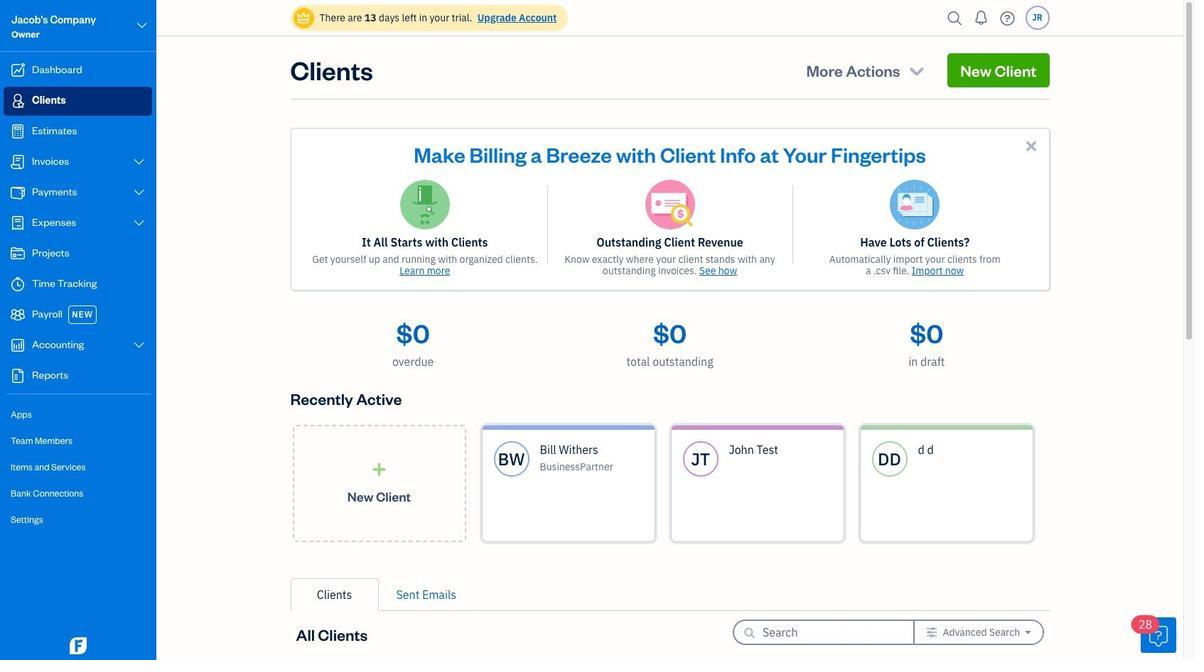 Task type: vqa. For each thing, say whether or not it's contained in the screenshot.
TAX NUMBER text field
no



Task type: describe. For each thing, give the bounding box(es) containing it.
go to help image
[[997, 7, 1019, 29]]

freshbooks image
[[67, 638, 90, 655]]

chevron large down image for chart image
[[133, 340, 146, 351]]

main element
[[0, 0, 192, 661]]

notifications image
[[970, 4, 993, 32]]

chevron large down image for the invoice image
[[133, 156, 146, 168]]

close image
[[1024, 138, 1040, 154]]

estimate image
[[9, 124, 26, 139]]

chevrondown image
[[907, 60, 927, 80]]

crown image
[[296, 10, 311, 25]]

chevron large down image for expense image
[[133, 218, 146, 229]]

it all starts with clients image
[[400, 180, 450, 230]]

settings image
[[927, 627, 938, 639]]



Task type: locate. For each thing, give the bounding box(es) containing it.
report image
[[9, 369, 26, 383]]

plus image
[[371, 463, 388, 477]]

chevron large down image
[[133, 187, 146, 198]]

expense image
[[9, 216, 26, 230]]

chart image
[[9, 339, 26, 353]]

client image
[[9, 94, 26, 108]]

caretdown image
[[1026, 627, 1032, 639]]

search image
[[944, 7, 967, 29]]

outstanding client revenue image
[[645, 180, 695, 230]]

invoice image
[[9, 155, 26, 169]]

payment image
[[9, 186, 26, 200]]

dashboard image
[[9, 63, 26, 78]]

chevron large down image
[[136, 17, 149, 34], [133, 156, 146, 168], [133, 218, 146, 229], [133, 340, 146, 351]]

have lots of clients? image
[[891, 180, 940, 230]]

Search text field
[[763, 622, 891, 644]]

timer image
[[9, 277, 26, 292]]

project image
[[9, 247, 26, 261]]

team image
[[9, 308, 26, 322]]



